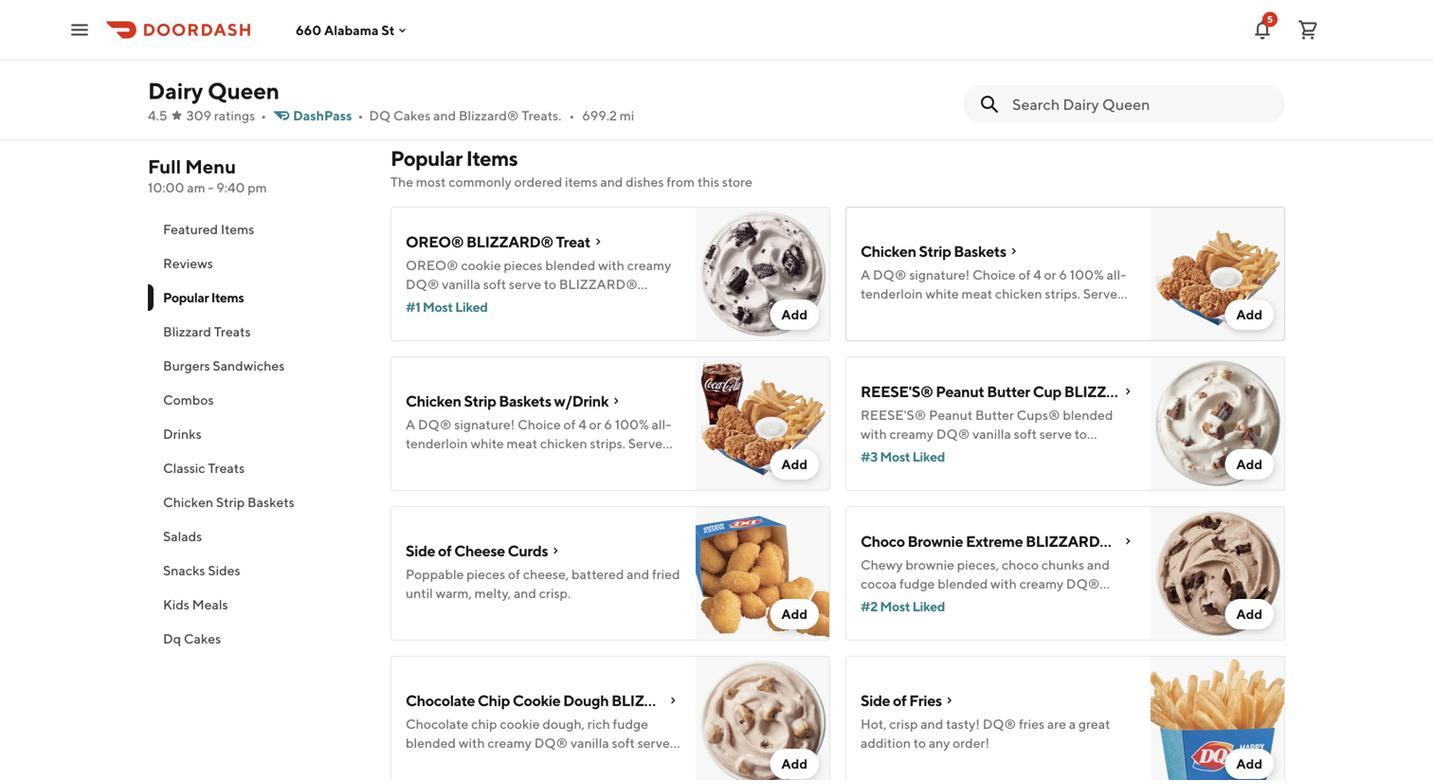 Task type: locate. For each thing, give the bounding box(es) containing it.
1 reese's® from the top
[[861, 383, 934, 401]]

dq
[[163, 631, 181, 647]]

1 horizontal spatial side
[[861, 692, 891, 710]]

chocolate for chocolate chip cookie dough, rich fudge blended with creamy dq® vanilla soft serve to blizzard® perfection.
[[406, 716, 469, 732]]

0 vertical spatial reese's®
[[861, 383, 934, 401]]

treats up burgers sandwiches
[[214, 324, 251, 340]]

vanilla down the cocoa
[[861, 595, 900, 611]]

fudge
[[900, 576, 935, 592], [613, 716, 649, 732]]

liked
[[455, 299, 488, 315], [913, 449, 945, 465], [913, 599, 946, 615]]

pieces
[[504, 257, 543, 273], [467, 567, 506, 582]]

cakes inside button
[[184, 631, 221, 647]]

and inside the popular items the most commonly ordered items and dishes from this store
[[601, 174, 623, 190]]

and right items in the top left of the page
[[601, 174, 623, 190]]

items for popular items the most commonly ordered items and dishes from this store
[[466, 146, 518, 171]]

dq cakes button
[[148, 622, 368, 656]]

chicken inside button
[[163, 495, 213, 510]]

liked right #1
[[455, 299, 488, 315]]

ratings
[[214, 108, 255, 123]]

serve inside chewy brownie pieces, choco chunks and cocoa fudge blended with creamy dq® vanilla soft serve to blizzard® perfection.
[[928, 595, 961, 611]]

add for choco brownie extreme blizzard® treat
[[1237, 606, 1263, 622]]

dq
[[369, 108, 391, 123]]

oreo® down 'most'
[[406, 233, 464, 251]]

most
[[423, 299, 453, 315], [880, 449, 910, 465], [880, 599, 911, 615]]

strip for chicken strip baskets w/drink image
[[464, 392, 496, 410]]

chicken strip baskets image
[[1151, 207, 1286, 341]]

pieces inside poppable pieces of cheese, battered and fried until warm, melty, and crisp.
[[467, 567, 506, 582]]

featured items button
[[148, 212, 368, 247]]

1 vertical spatial pieces
[[467, 567, 506, 582]]

liked down brownie
[[913, 599, 946, 615]]

liked for brownie
[[913, 599, 946, 615]]

1 horizontal spatial fudge
[[900, 576, 935, 592]]

perfection. down the dough,
[[502, 754, 568, 770]]

• doordash order
[[1233, 35, 1326, 48]]

0 vertical spatial most
[[423, 299, 453, 315]]

of down curds
[[508, 567, 521, 582]]

• right ratings
[[261, 108, 267, 123]]

side up hot,
[[861, 692, 891, 710]]

serve down brownie
[[928, 595, 961, 611]]

vanilla inside 'chocolate chip cookie dough, rich fudge blended with creamy dq® vanilla soft serve to blizzard® perfection.'
[[571, 735, 609, 751]]

baskets
[[954, 242, 1007, 260], [499, 392, 552, 410], [248, 495, 295, 510]]

add button for oreo® blizzard® treat
[[770, 300, 819, 330]]

1 vertical spatial cookie
[[500, 716, 540, 732]]

blizzard® inside 'chocolate chip cookie dough, rich fudge blended with creamy dq® vanilla soft serve to blizzard® perfection.'
[[421, 754, 500, 770]]

0 vertical spatial baskets
[[954, 242, 1007, 260]]

1 vertical spatial of
[[508, 567, 521, 582]]

dq® up the #3 most liked
[[937, 426, 970, 442]]

to
[[544, 276, 557, 292], [1075, 426, 1088, 442], [963, 595, 976, 611], [914, 735, 926, 751], [406, 754, 418, 770]]

2 vertical spatial chicken
[[163, 495, 213, 510]]

fries
[[1019, 716, 1045, 732]]

reese's® peanut butter cup blizzard® treat image
[[1151, 357, 1286, 491]]

sides
[[208, 563, 240, 578]]

oreo® inside oreo® cookie pieces blended with creamy dq® vanilla soft serve to blizzard® perfection.
[[406, 257, 459, 273]]

chocolate left the chip
[[406, 716, 469, 732]]

soft down brownie
[[902, 595, 925, 611]]

0 vertical spatial oreo®
[[406, 233, 464, 251]]

and inside hot, crisp and tasty! dq® fries are a great addition to any order!
[[921, 716, 944, 732]]

1 horizontal spatial cakes
[[394, 108, 431, 123]]

side of fries image
[[1151, 656, 1286, 780]]

0 vertical spatial chicken
[[861, 242, 917, 260]]

add for side of cheese curds
[[782, 606, 808, 622]]

dq cakes
[[163, 631, 221, 647]]

pieces up melty,
[[467, 567, 506, 582]]

1 vertical spatial peanut
[[930, 407, 973, 423]]

of up crisp
[[893, 692, 907, 710]]

1 vertical spatial treats
[[208, 460, 245, 476]]

soft inside chewy brownie pieces, choco chunks and cocoa fudge blended with creamy dq® vanilla soft serve to blizzard® perfection.
[[902, 595, 925, 611]]

0 vertical spatial of
[[438, 542, 452, 560]]

blizzard®
[[467, 233, 554, 251], [559, 276, 638, 292], [1065, 383, 1152, 401], [861, 445, 940, 461], [1026, 532, 1113, 551], [978, 595, 1057, 611], [612, 692, 699, 710], [421, 754, 500, 770]]

hot,
[[861, 716, 887, 732]]

cookie down oreo® blizzard® treat
[[461, 257, 501, 273]]

items for popular items
[[211, 290, 244, 305]]

0 horizontal spatial fudge
[[613, 716, 649, 732]]

most for choco
[[880, 599, 911, 615]]

660 alabama st
[[296, 22, 395, 38]]

dq® left fries
[[983, 716, 1017, 732]]

poppable pieces of cheese, battered and fried until warm, melty, and crisp.
[[406, 567, 680, 601]]

chocolate up the chip
[[406, 692, 475, 710]]

to inside chewy brownie pieces, choco chunks and cocoa fudge blended with creamy dq® vanilla soft serve to blizzard® perfection.
[[963, 595, 976, 611]]

creamy
[[627, 257, 672, 273], [890, 426, 934, 442], [1020, 576, 1064, 592], [488, 735, 532, 751]]

0 horizontal spatial popular
[[163, 290, 209, 305]]

0 horizontal spatial strip
[[216, 495, 245, 510]]

cakes
[[394, 108, 431, 123], [184, 631, 221, 647]]

cups®
[[1017, 407, 1061, 423]]

1 vertical spatial most
[[880, 449, 910, 465]]

fudge right rich
[[613, 716, 649, 732]]

dq® down the 'chunks'
[[1067, 576, 1100, 592]]

most right #2
[[880, 599, 911, 615]]

2 horizontal spatial baskets
[[954, 242, 1007, 260]]

dq®
[[406, 276, 439, 292], [937, 426, 970, 442], [1067, 576, 1100, 592], [983, 716, 1017, 732], [535, 735, 568, 751]]

items
[[466, 146, 518, 171], [221, 221, 254, 237], [211, 290, 244, 305]]

1 vertical spatial side
[[861, 692, 891, 710]]

classic treats
[[163, 460, 245, 476]]

this
[[698, 174, 720, 190]]

creamy down dishes
[[627, 257, 672, 273]]

soft
[[483, 276, 506, 292], [1014, 426, 1037, 442], [902, 595, 925, 611], [612, 735, 635, 751]]

and
[[434, 108, 456, 123], [601, 174, 623, 190], [1088, 557, 1110, 573], [627, 567, 650, 582], [514, 586, 537, 601], [921, 716, 944, 732]]

dq® inside hot, crisp and tasty! dq® fries are a great addition to any order!
[[983, 716, 1017, 732]]

vanilla
[[442, 276, 481, 292], [973, 426, 1012, 442], [861, 595, 900, 611], [571, 735, 609, 751]]

fried
[[652, 567, 680, 582]]

serve down chocolate chip cookie dough blizzard® treat
[[638, 735, 670, 751]]

items inside the popular items the most commonly ordered items and dishes from this store
[[466, 146, 518, 171]]

baskets inside button
[[248, 495, 295, 510]]

oreo® for oreo® cookie pieces blended with creamy dq® vanilla soft serve to blizzard® perfection.
[[406, 257, 459, 273]]

2 vertical spatial liked
[[913, 599, 946, 615]]

chocolate inside 'chocolate chip cookie dough, rich fudge blended with creamy dq® vanilla soft serve to blizzard® perfection.'
[[406, 716, 469, 732]]

2 vertical spatial baskets
[[248, 495, 295, 510]]

treats.
[[522, 108, 562, 123]]

blended inside oreo® cookie pieces blended with creamy dq® vanilla soft serve to blizzard® perfection.
[[546, 257, 596, 273]]

1 horizontal spatial popular
[[391, 146, 463, 171]]

vanilla up #1 most liked
[[442, 276, 481, 292]]

2 chocolate from the top
[[406, 716, 469, 732]]

perfection. down oreo® blizzard® treat
[[406, 295, 472, 311]]

0 horizontal spatial chicken strip baskets
[[163, 495, 295, 510]]

soft down oreo® blizzard® treat
[[483, 276, 506, 292]]

1 oreo® from the top
[[406, 233, 464, 251]]

cakes for dq
[[184, 631, 221, 647]]

1 vertical spatial popular
[[163, 290, 209, 305]]

dairy queen
[[148, 77, 280, 104]]

liked right #3
[[913, 449, 945, 465]]

popular inside the popular items the most commonly ordered items and dishes from this store
[[391, 146, 463, 171]]

0 vertical spatial chicken strip baskets
[[861, 242, 1007, 260]]

a
[[1069, 716, 1076, 732]]

of
[[438, 542, 452, 560], [508, 567, 521, 582], [893, 692, 907, 710]]

popular for popular items the most commonly ordered items and dishes from this store
[[391, 146, 463, 171]]

1 vertical spatial chicken strip baskets
[[163, 495, 295, 510]]

0 vertical spatial items
[[466, 146, 518, 171]]

and left "fried"
[[627, 567, 650, 582]]

reese's® peanut butter cups® blended with creamy dq® vanilla soft serve to blizzard® perfection.
[[861, 407, 1114, 461]]

0 vertical spatial treats
[[214, 324, 251, 340]]

items up reviews button
[[221, 221, 254, 237]]

commonly
[[449, 174, 512, 190]]

0 vertical spatial chocolate
[[406, 692, 475, 710]]

side up poppable
[[406, 542, 435, 560]]

dq® inside the reese's® peanut butter cups® blended with creamy dq® vanilla soft serve to blizzard® perfection.
[[937, 426, 970, 442]]

0 horizontal spatial of
[[438, 542, 452, 560]]

0 horizontal spatial chicken
[[163, 495, 213, 510]]

items inside button
[[221, 221, 254, 237]]

drinks button
[[148, 417, 368, 451]]

creamy down choco
[[1020, 576, 1064, 592]]

pm
[[248, 180, 267, 195]]

items up commonly
[[466, 146, 518, 171]]

perfection. down the 'chunks'
[[1060, 595, 1126, 611]]

chicken
[[861, 242, 917, 260], [406, 392, 462, 410], [163, 495, 213, 510]]

treat
[[556, 233, 591, 251], [1154, 383, 1189, 401], [1116, 532, 1150, 551], [701, 692, 736, 710]]

1 chocolate from the top
[[406, 692, 475, 710]]

1 horizontal spatial of
[[508, 567, 521, 582]]

0 vertical spatial cookie
[[461, 257, 501, 273]]

1 vertical spatial fudge
[[613, 716, 649, 732]]

add for oreo® blizzard® treat
[[782, 307, 808, 322]]

add button for side of fries
[[1226, 749, 1275, 780]]

1 horizontal spatial baskets
[[499, 392, 552, 410]]

alabama
[[324, 22, 379, 38]]

brownie
[[906, 557, 955, 573]]

309
[[186, 108, 212, 123]]

addition
[[861, 735, 911, 751]]

0 vertical spatial cakes
[[394, 108, 431, 123]]

soft down chocolate chip cookie dough blizzard® treat
[[612, 735, 635, 751]]

2 horizontal spatial chicken
[[861, 242, 917, 260]]

creamy inside chewy brownie pieces, choco chunks and cocoa fudge blended with creamy dq® vanilla soft serve to blizzard® perfection.
[[1020, 576, 1064, 592]]

cheese
[[454, 542, 505, 560]]

featured items
[[163, 221, 254, 237]]

most right #3
[[880, 449, 910, 465]]

chocolate chip cookie dough, rich fudge blended with creamy dq® vanilla soft serve to blizzard® perfection.
[[406, 716, 670, 770]]

full
[[148, 156, 181, 178]]

popular
[[391, 146, 463, 171], [163, 290, 209, 305]]

butter for cups®
[[976, 407, 1015, 423]]

butter up cups®
[[987, 383, 1031, 401]]

1 vertical spatial cakes
[[184, 631, 221, 647]]

reese's® inside the reese's® peanut butter cups® blended with creamy dq® vanilla soft serve to blizzard® perfection.
[[861, 407, 927, 423]]

butter
[[987, 383, 1031, 401], [976, 407, 1015, 423]]

peanut up the #3 most liked
[[930, 407, 973, 423]]

with inside chewy brownie pieces, choco chunks and cocoa fudge blended with creamy dq® vanilla soft serve to blizzard® perfection.
[[991, 576, 1017, 592]]

0 vertical spatial strip
[[919, 242, 952, 260]]

309 ratings •
[[186, 108, 267, 123]]

1 vertical spatial oreo®
[[406, 257, 459, 273]]

of up poppable
[[438, 542, 452, 560]]

2 reese's® from the top
[[861, 407, 927, 423]]

popular items the most commonly ordered items and dishes from this store
[[391, 146, 753, 190]]

great
[[1079, 716, 1111, 732]]

1 vertical spatial chocolate
[[406, 716, 469, 732]]

and up any
[[921, 716, 944, 732]]

chicken for chicken strip baskets w/drink image
[[406, 392, 462, 410]]

fudge inside 'chocolate chip cookie dough, rich fudge blended with creamy dq® vanilla soft serve to blizzard® perfection.'
[[613, 716, 649, 732]]

cookie
[[513, 692, 561, 710]]

butter inside the reese's® peanut butter cups® blended with creamy dq® vanilla soft serve to blizzard® perfection.
[[976, 407, 1015, 423]]

choco
[[1002, 557, 1039, 573]]

serve down cups®
[[1040, 426, 1073, 442]]

serve inside 'chocolate chip cookie dough, rich fudge blended with creamy dq® vanilla soft serve to blizzard® perfection.'
[[638, 735, 670, 751]]

1 horizontal spatial strip
[[464, 392, 496, 410]]

2 oreo® from the top
[[406, 257, 459, 273]]

dq® inside oreo® cookie pieces blended with creamy dq® vanilla soft serve to blizzard® perfection.
[[406, 276, 439, 292]]

0 vertical spatial butter
[[987, 383, 1031, 401]]

ordered
[[515, 174, 563, 190]]

peanut up the reese's® peanut butter cups® blended with creamy dq® vanilla soft serve to blizzard® perfection.
[[936, 383, 985, 401]]

2 horizontal spatial of
[[893, 692, 907, 710]]

treats for blizzard treats
[[214, 324, 251, 340]]

0 horizontal spatial baskets
[[248, 495, 295, 510]]

creamy inside the reese's® peanut butter cups® blended with creamy dq® vanilla soft serve to blizzard® perfection.
[[890, 426, 934, 442]]

1 vertical spatial reese's®
[[861, 407, 927, 423]]

items up the blizzard treats
[[211, 290, 244, 305]]

blended inside the reese's® peanut butter cups® blended with creamy dq® vanilla soft serve to blizzard® perfection.
[[1063, 407, 1114, 423]]

1 vertical spatial chicken
[[406, 392, 462, 410]]

0 vertical spatial peanut
[[936, 383, 985, 401]]

the
[[391, 174, 414, 190]]

dashpass •
[[293, 108, 364, 123]]

am
[[187, 180, 205, 195]]

creamy up the #3 most liked
[[890, 426, 934, 442]]

•
[[1233, 35, 1238, 48], [261, 108, 267, 123], [358, 108, 364, 123], [569, 108, 575, 123]]

0 vertical spatial pieces
[[504, 257, 543, 273]]

liked for blizzard®
[[455, 299, 488, 315]]

cookie down cookie
[[500, 716, 540, 732]]

1 vertical spatial strip
[[464, 392, 496, 410]]

vanilla down reese's® peanut butter cup blizzard® treat
[[973, 426, 1012, 442]]

strip for 'chicken strip baskets' image
[[919, 242, 952, 260]]

0 items, open order cart image
[[1297, 18, 1320, 41]]

chocolate for chocolate chip cookie dough blizzard® treat
[[406, 692, 475, 710]]

poppable
[[406, 567, 464, 582]]

store
[[722, 174, 753, 190]]

serve
[[509, 276, 542, 292], [1040, 426, 1073, 442], [928, 595, 961, 611], [638, 735, 670, 751]]

reese's® for reese's® peanut butter cups® blended with creamy dq® vanilla soft serve to blizzard® perfection.
[[861, 407, 927, 423]]

dq® up #1
[[406, 276, 439, 292]]

dq® down the dough,
[[535, 735, 568, 751]]

dq® inside chewy brownie pieces, choco chunks and cocoa fudge blended with creamy dq® vanilla soft serve to blizzard® perfection.
[[1067, 576, 1100, 592]]

2 vertical spatial items
[[211, 290, 244, 305]]

oreo® up #1 most liked
[[406, 257, 459, 273]]

2 vertical spatial of
[[893, 692, 907, 710]]

pieces down oreo® blizzard® treat
[[504, 257, 543, 273]]

chip
[[471, 716, 497, 732]]

popular up 'most'
[[391, 146, 463, 171]]

dq cakes and blizzard® treats. • 699.2 mi
[[369, 108, 635, 123]]

warm,
[[436, 586, 472, 601]]

soft inside the reese's® peanut butter cups® blended with creamy dq® vanilla soft serve to blizzard® perfection.
[[1014, 426, 1037, 442]]

creamy down the chip
[[488, 735, 532, 751]]

1 vertical spatial butter
[[976, 407, 1015, 423]]

peanut
[[936, 383, 985, 401], [930, 407, 973, 423]]

0 horizontal spatial side
[[406, 542, 435, 560]]

vanilla down rich
[[571, 735, 609, 751]]

• left dq
[[358, 108, 364, 123]]

Item Search search field
[[1013, 94, 1271, 115]]

extreme
[[966, 532, 1023, 551]]

peanut inside the reese's® peanut butter cups® blended with creamy dq® vanilla soft serve to blizzard® perfection.
[[930, 407, 973, 423]]

add button for chicken strip baskets
[[1226, 300, 1275, 330]]

0 vertical spatial side
[[406, 542, 435, 560]]

chicken strip baskets button
[[148, 486, 368, 520]]

1 vertical spatial baskets
[[499, 392, 552, 410]]

butter down reese's® peanut butter cup blizzard® treat
[[976, 407, 1015, 423]]

serve down oreo® blizzard® treat
[[509, 276, 542, 292]]

2 vertical spatial strip
[[216, 495, 245, 510]]

oreo® blizzard® treat image
[[696, 207, 831, 341]]

popular up blizzard
[[163, 290, 209, 305]]

dough,
[[543, 716, 585, 732]]

1 vertical spatial items
[[221, 221, 254, 237]]

treats for classic treats
[[208, 460, 245, 476]]

660
[[296, 22, 322, 38]]

add button for side of cheese curds
[[770, 599, 819, 630]]

1 horizontal spatial chicken
[[406, 392, 462, 410]]

1 vertical spatial liked
[[913, 449, 945, 465]]

chicken strip baskets
[[861, 242, 1007, 260], [163, 495, 295, 510]]

butter for cup
[[987, 383, 1031, 401]]

treats right classic
[[208, 460, 245, 476]]

2 vertical spatial most
[[880, 599, 911, 615]]

and right the 'chunks'
[[1088, 557, 1110, 573]]

0 horizontal spatial cakes
[[184, 631, 221, 647]]

crisp.
[[539, 586, 571, 601]]

serve inside oreo® cookie pieces blended with creamy dq® vanilla soft serve to blizzard® perfection.
[[509, 276, 542, 292]]

side
[[406, 542, 435, 560], [861, 692, 891, 710]]

add button for choco brownie extreme blizzard® treat
[[1226, 599, 1275, 630]]

0 vertical spatial fudge
[[900, 576, 935, 592]]

2 horizontal spatial strip
[[919, 242, 952, 260]]

most right #1
[[423, 299, 453, 315]]

perfection. down reese's® peanut butter cup blizzard® treat
[[942, 445, 1009, 461]]

soft down cups®
[[1014, 426, 1037, 442]]

0 vertical spatial liked
[[455, 299, 488, 315]]

fudge down brownie
[[900, 576, 935, 592]]

soft inside 'chocolate chip cookie dough, rich fudge blended with creamy dq® vanilla soft serve to blizzard® perfection.'
[[612, 735, 635, 751]]

0 vertical spatial popular
[[391, 146, 463, 171]]



Task type: describe. For each thing, give the bounding box(es) containing it.
cup
[[1033, 383, 1062, 401]]

blizzard
[[163, 324, 211, 340]]

perfection. inside oreo® cookie pieces blended with creamy dq® vanilla soft serve to blizzard® perfection.
[[406, 295, 472, 311]]

to inside oreo® cookie pieces blended with creamy dq® vanilla soft serve to blizzard® perfection.
[[544, 276, 557, 292]]

blended inside chewy brownie pieces, choco chunks and cocoa fudge blended with creamy dq® vanilla soft serve to blizzard® perfection.
[[938, 576, 988, 592]]

doordash
[[1240, 35, 1292, 48]]

kids meals
[[163, 597, 228, 613]]

drinks
[[163, 426, 202, 442]]

vanilla inside chewy brownie pieces, choco chunks and cocoa fudge blended with creamy dq® vanilla soft serve to blizzard® perfection.
[[861, 595, 900, 611]]

add button for reese's® peanut butter cup blizzard® treat
[[1226, 450, 1275, 480]]

serve inside the reese's® peanut butter cups® blended with creamy dq® vanilla soft serve to blizzard® perfection.
[[1040, 426, 1073, 442]]

side for side of cheese curds
[[406, 542, 435, 560]]

any
[[929, 735, 951, 751]]

kids meals button
[[148, 588, 368, 622]]

oreo® blizzard® treat
[[406, 233, 591, 251]]

#3 most liked
[[861, 449, 945, 465]]

vanilla inside the reese's® peanut butter cups® blended with creamy dq® vanilla soft serve to blizzard® perfection.
[[973, 426, 1012, 442]]

mi
[[620, 108, 635, 123]]

battered
[[572, 567, 624, 582]]

fudge inside chewy brownie pieces, choco chunks and cocoa fudge blended with creamy dq® vanilla soft serve to blizzard® perfection.
[[900, 576, 935, 592]]

snacks sides button
[[148, 554, 368, 588]]

brownie
[[908, 532, 964, 551]]

baskets for 'chicken strip baskets' image
[[954, 242, 1007, 260]]

most for reese's®
[[880, 449, 910, 465]]

are
[[1048, 716, 1067, 732]]

cakes for dq
[[394, 108, 431, 123]]

liked for peanut
[[913, 449, 945, 465]]

reese's® for reese's® peanut butter cup blizzard® treat
[[861, 383, 934, 401]]

#1
[[406, 299, 421, 315]]

with inside 'chocolate chip cookie dough, rich fudge blended with creamy dq® vanilla soft serve to blizzard® perfection.'
[[459, 735, 485, 751]]

add for chocolate chip cookie dough blizzard® treat
[[782, 756, 808, 772]]

crisp
[[890, 716, 918, 732]]

dough
[[563, 692, 609, 710]]

cheese,
[[523, 567, 569, 582]]

sandwiches
[[213, 358, 285, 374]]

• left notification bell icon
[[1233, 35, 1238, 48]]

to inside hot, crisp and tasty! dq® fries are a great addition to any order!
[[914, 735, 926, 751]]

add for chicken strip baskets
[[1237, 307, 1263, 322]]

4.5
[[148, 108, 167, 123]]

of for side of cheese curds
[[438, 542, 452, 560]]

fries
[[910, 692, 942, 710]]

choco brownie extreme blizzard® treat image
[[1151, 506, 1286, 641]]

add for reese's® peanut butter cup blizzard® treat
[[1237, 457, 1263, 472]]

add for chicken strip baskets w/drink
[[782, 457, 808, 472]]

blizzard® inside oreo® cookie pieces blended with creamy dq® vanilla soft serve to blizzard® perfection.
[[559, 276, 638, 292]]

oreo® cookie pieces blended with creamy dq® vanilla soft serve to blizzard® perfection.
[[406, 257, 672, 311]]

cookie inside oreo® cookie pieces blended with creamy dq® vanilla soft serve to blizzard® perfection.
[[461, 257, 501, 273]]

reviews
[[163, 256, 213, 271]]

order
[[1295, 35, 1326, 48]]

peanut for cups®
[[930, 407, 973, 423]]

st
[[382, 22, 395, 38]]

add button for chocolate chip cookie dough blizzard® treat
[[770, 749, 819, 780]]

snacks
[[163, 563, 205, 578]]

660 alabama st button
[[296, 22, 410, 38]]

blizzard® inside the reese's® peanut butter cups® blended with creamy dq® vanilla soft serve to blizzard® perfection.
[[861, 445, 940, 461]]

chewy
[[861, 557, 903, 573]]

open menu image
[[68, 18, 91, 41]]

pieces,
[[958, 557, 1000, 573]]

classic
[[163, 460, 205, 476]]

choco
[[861, 532, 905, 551]]

items
[[565, 174, 598, 190]]

choco brownie extreme blizzard® treat
[[861, 532, 1150, 551]]

queen
[[208, 77, 280, 104]]

dairy
[[148, 77, 203, 104]]

#1 most liked
[[406, 299, 488, 315]]

perfection. inside 'chocolate chip cookie dough, rich fudge blended with creamy dq® vanilla soft serve to blizzard® perfection.'
[[502, 754, 568, 770]]

and down cheese,
[[514, 586, 537, 601]]

dq® inside 'chocolate chip cookie dough, rich fudge blended with creamy dq® vanilla soft serve to blizzard® perfection.'
[[535, 735, 568, 751]]

baskets for chicken strip baskets w/drink image
[[499, 392, 552, 410]]

items for featured items
[[221, 221, 254, 237]]

1 horizontal spatial chicken strip baskets
[[861, 242, 1007, 260]]

from
[[667, 174, 695, 190]]

vanilla inside oreo® cookie pieces blended with creamy dq® vanilla soft serve to blizzard® perfection.
[[442, 276, 481, 292]]

until
[[406, 586, 433, 601]]

salads
[[163, 529, 202, 544]]

side of fries
[[861, 692, 942, 710]]

pieces inside oreo® cookie pieces blended with creamy dq® vanilla soft serve to blizzard® perfection.
[[504, 257, 543, 273]]

dishes
[[626, 174, 664, 190]]

peanut for cup
[[936, 383, 985, 401]]

burgers sandwiches button
[[148, 349, 368, 383]]

dashpass
[[293, 108, 352, 123]]

reviews button
[[148, 247, 368, 281]]

burgers
[[163, 358, 210, 374]]

699.2
[[582, 108, 617, 123]]

with inside the reese's® peanut butter cups® blended with creamy dq® vanilla soft serve to blizzard® perfection.
[[861, 426, 887, 442]]

perfection. inside chewy brownie pieces, choco chunks and cocoa fudge blended with creamy dq® vanilla soft serve to blizzard® perfection.
[[1060, 595, 1126, 611]]

side for side of fries
[[861, 692, 891, 710]]

10:00
[[148, 180, 184, 195]]

and left blizzard® on the left top of page
[[434, 108, 456, 123]]

tasty!
[[947, 716, 981, 732]]

most for oreo®
[[423, 299, 453, 315]]

hot, crisp and tasty! dq® fries are a great addition to any order!
[[861, 716, 1111, 751]]

cocoa
[[861, 576, 897, 592]]

oreo® for oreo® blizzard® treat
[[406, 233, 464, 251]]

chip
[[478, 692, 510, 710]]

blizzard® inside chewy brownie pieces, choco chunks and cocoa fudge blended with creamy dq® vanilla soft serve to blizzard® perfection.
[[978, 595, 1057, 611]]

to inside the reese's® peanut butter cups® blended with creamy dq® vanilla soft serve to blizzard® perfection.
[[1075, 426, 1088, 442]]

chocolate chip cookie dough blizzard® treat
[[406, 692, 736, 710]]

chicken for 'chicken strip baskets' image
[[861, 242, 917, 260]]

chocolate chip cookie dough blizzard® treat image
[[696, 656, 831, 780]]

#3
[[861, 449, 878, 465]]

meals
[[192, 597, 228, 613]]

featured
[[163, 221, 218, 237]]

full menu 10:00 am - 9:40 pm
[[148, 156, 267, 195]]

blended inside 'chocolate chip cookie dough, rich fudge blended with creamy dq® vanilla soft serve to blizzard® perfection.'
[[406, 735, 456, 751]]

blizzard treats
[[163, 324, 251, 340]]

notification bell image
[[1252, 18, 1275, 41]]

with inside oreo® cookie pieces blended with creamy dq® vanilla soft serve to blizzard® perfection.
[[599, 257, 625, 273]]

chicken strip baskets w/drink
[[406, 392, 609, 410]]

creamy inside 'chocolate chip cookie dough, rich fudge blended with creamy dq® vanilla soft serve to blizzard® perfection.'
[[488, 735, 532, 751]]

add for side of fries
[[1237, 756, 1263, 772]]

creamy inside oreo® cookie pieces blended with creamy dq® vanilla soft serve to blizzard® perfection.
[[627, 257, 672, 273]]

perfection. inside the reese's® peanut butter cups® blended with creamy dq® vanilla soft serve to blizzard® perfection.
[[942, 445, 1009, 461]]

strip inside button
[[216, 495, 245, 510]]

9:40
[[216, 180, 245, 195]]

popular for popular items
[[163, 290, 209, 305]]

blizzard®
[[459, 108, 519, 123]]

chicken strip baskets inside button
[[163, 495, 295, 510]]

curds
[[508, 542, 548, 560]]

popular items
[[163, 290, 244, 305]]

of for side of fries
[[893, 692, 907, 710]]

cookie inside 'chocolate chip cookie dough, rich fudge blended with creamy dq® vanilla soft serve to blizzard® perfection.'
[[500, 716, 540, 732]]

#2
[[861, 599, 878, 615]]

order!
[[953, 735, 990, 751]]

snacks sides
[[163, 563, 240, 578]]

#2 most liked
[[861, 599, 946, 615]]

chicken strip baskets w/drink image
[[696, 357, 831, 491]]

classic treats button
[[148, 451, 368, 486]]

of inside poppable pieces of cheese, battered and fried until warm, melty, and crisp.
[[508, 567, 521, 582]]

to inside 'chocolate chip cookie dough, rich fudge blended with creamy dq® vanilla soft serve to blizzard® perfection.'
[[406, 754, 418, 770]]

chunks
[[1042, 557, 1085, 573]]

kids
[[163, 597, 190, 613]]

add button for chicken strip baskets w/drink
[[770, 450, 819, 480]]

and inside chewy brownie pieces, choco chunks and cocoa fudge blended with creamy dq® vanilla soft serve to blizzard® perfection.
[[1088, 557, 1110, 573]]

burgers sandwiches
[[163, 358, 285, 374]]

• left 699.2
[[569, 108, 575, 123]]

combos
[[163, 392, 214, 408]]

blizzard treats button
[[148, 315, 368, 349]]

side of cheese curds image
[[696, 506, 831, 641]]

soft inside oreo® cookie pieces blended with creamy dq® vanilla soft serve to blizzard® perfection.
[[483, 276, 506, 292]]



Task type: vqa. For each thing, say whether or not it's contained in the screenshot.
bottommost OREO®
yes



